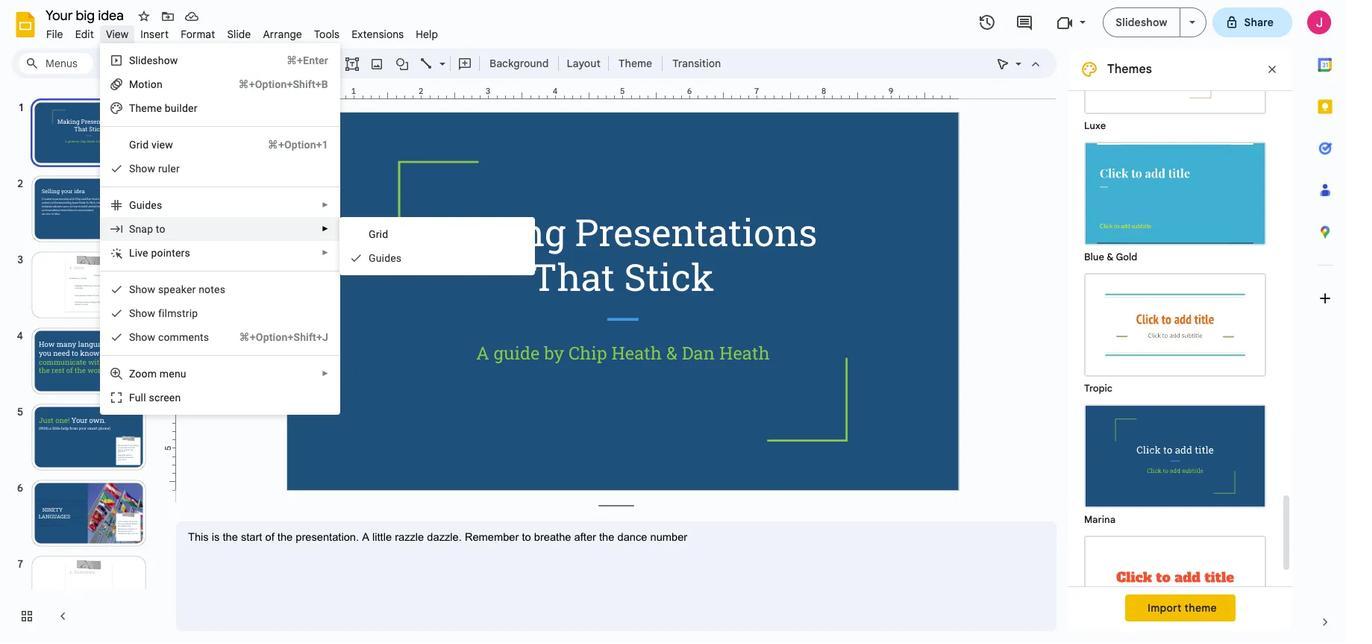 Task type: locate. For each thing, give the bounding box(es) containing it.
gameday image
[[1086, 538, 1266, 638]]

4 show from the top
[[129, 331, 155, 343]]

menu bar containing file
[[40, 19, 444, 44]]

Menus field
[[19, 53, 93, 74]]

show c omments
[[129, 331, 209, 343]]

0 horizontal spatial slideshow
[[129, 55, 178, 66]]

show left c
[[129, 331, 155, 343]]

the
[[129, 102, 147, 114]]

g rid view
[[129, 139, 173, 151]]

Marina radio
[[1077, 397, 1274, 529]]

menu
[[100, 43, 340, 415], [340, 217, 535, 275]]

► left g r id
[[322, 225, 329, 233]]

►
[[322, 201, 329, 209], [322, 225, 329, 233], [322, 249, 329, 257], [322, 370, 329, 378]]

3 ► from the top
[[322, 249, 329, 257]]

show down rid
[[129, 163, 155, 175]]

slide
[[227, 28, 251, 41]]

slideshow button
[[1104, 7, 1181, 37]]

gui
[[129, 199, 145, 211]]

format menu item
[[175, 25, 221, 43]]

1 horizontal spatial r
[[376, 228, 380, 240]]

g
[[129, 139, 136, 151], [369, 228, 376, 240], [369, 252, 376, 264]]

⌘+option+shift+j element
[[221, 330, 328, 345]]

e
[[156, 102, 162, 114]]

0 vertical spatial slideshow
[[1116, 16, 1168, 29]]

show r uler
[[129, 163, 180, 175]]

g left view
[[129, 139, 136, 151]]

Rename text field
[[40, 6, 132, 24]]

slideshow up themes
[[1116, 16, 1168, 29]]

slideshow
[[1116, 16, 1168, 29], [129, 55, 178, 66]]

r
[[158, 163, 162, 175], [376, 228, 380, 240]]

navigation
[[0, 84, 164, 644]]

slideshow up motion a element
[[129, 55, 178, 66]]

background
[[490, 57, 549, 70]]

themes section
[[1069, 3, 1293, 644]]

snap
[[129, 223, 153, 235]]

f
[[158, 308, 162, 320]]

presentation options image
[[1190, 21, 1196, 24]]

► down ⌘+option+1
[[322, 201, 329, 209]]

blue
[[1085, 251, 1105, 264]]

1 show from the top
[[129, 163, 155, 175]]

4 ► from the top
[[322, 370, 329, 378]]

g down g r id
[[369, 252, 376, 264]]

z oom menu
[[129, 368, 186, 380]]

2 vertical spatial g
[[369, 252, 376, 264]]

show for show r uler
[[129, 163, 155, 175]]

id
[[380, 228, 388, 240]]

0 vertical spatial g
[[129, 139, 136, 151]]

g left id
[[369, 228, 376, 240]]

⌘+option+shift+b element
[[221, 77, 328, 92]]

show left f
[[129, 308, 155, 320]]

2 show from the top
[[129, 284, 155, 296]]

l
[[129, 247, 135, 259]]

menu bar
[[40, 19, 444, 44]]

slideshow inside menu
[[129, 55, 178, 66]]

motion a element
[[129, 78, 167, 90]]

Luxe radio
[[1077, 3, 1274, 134]]

main toolbar
[[93, 52, 729, 75]]

tab list
[[1305, 44, 1347, 602]]

show for show f ilmstrip
[[129, 308, 155, 320]]

1 horizontal spatial slideshow
[[1116, 16, 1168, 29]]

► for l ive pointers
[[322, 249, 329, 257]]

show filmstrip f element
[[129, 308, 203, 320]]

shape image
[[394, 53, 411, 74]]

slide menu item
[[221, 25, 257, 43]]

slideshow for slideshow button
[[1116, 16, 1168, 29]]

show up show f ilmstrip
[[129, 284, 155, 296]]

edit menu item
[[69, 25, 100, 43]]

speaker
[[158, 284, 196, 296]]

l ive pointers
[[129, 247, 190, 259]]

help
[[416, 28, 438, 41]]

► for z oom menu
[[322, 370, 329, 378]]

themes application
[[0, 0, 1347, 644]]

snap to
[[129, 223, 166, 235]]

guides d element
[[129, 199, 167, 211]]

transition button
[[666, 52, 728, 75]]

show
[[129, 163, 155, 175], [129, 284, 155, 296], [129, 308, 155, 320], [129, 331, 155, 343]]

slideshow inside button
[[1116, 16, 1168, 29]]

import theme button
[[1126, 595, 1236, 622]]

grid view g element
[[129, 139, 178, 151]]

omments
[[164, 331, 209, 343]]

rid
[[136, 139, 149, 151]]

file
[[46, 28, 63, 41]]

oom
[[135, 368, 157, 380]]

r down view
[[158, 163, 162, 175]]

transition
[[673, 57, 721, 70]]

tools menu item
[[308, 25, 346, 43]]

1 vertical spatial r
[[376, 228, 380, 240]]

zoom menu z element
[[129, 368, 191, 380]]

mode and view toolbar
[[992, 49, 1048, 78]]

r for uler
[[158, 163, 162, 175]]

import
[[1148, 602, 1182, 615]]

0 vertical spatial r
[[158, 163, 162, 175]]

view
[[106, 28, 129, 41]]

pointers
[[151, 247, 190, 259]]

layout
[[567, 57, 601, 70]]

otes
[[205, 284, 226, 296]]

1 vertical spatial slideshow
[[129, 55, 178, 66]]

0 horizontal spatial r
[[158, 163, 162, 175]]

r up g uides
[[376, 228, 380, 240]]

navigation inside themes application
[[0, 84, 164, 644]]

live pointers l element
[[129, 247, 195, 259]]

1 ► from the top
[[322, 201, 329, 209]]

1 vertical spatial g
[[369, 228, 376, 240]]

n
[[199, 284, 205, 296]]

share button
[[1213, 7, 1293, 37]]

c
[[158, 331, 164, 343]]

⌘+enter
[[287, 55, 328, 66]]

edit
[[75, 28, 94, 41]]

► left g uides
[[322, 249, 329, 257]]

⌘+option+shift+b
[[239, 78, 328, 90]]

tools
[[314, 28, 340, 41]]

f u ll screen
[[129, 392, 181, 404]]

3 show from the top
[[129, 308, 155, 320]]

&
[[1107, 251, 1114, 264]]

ilmstrip
[[162, 308, 198, 320]]

show comments c element
[[129, 331, 214, 343]]

format
[[181, 28, 215, 41]]

► down ⌘+option+shift+j
[[322, 370, 329, 378]]

menu bar inside "menu bar" banner
[[40, 19, 444, 44]]

r for id
[[376, 228, 380, 240]]



Task type: vqa. For each thing, say whether or not it's contained in the screenshot.
fourth Tara from the top of the application containing Share
no



Task type: describe. For each thing, give the bounding box(es) containing it.
show f ilmstrip
[[129, 308, 198, 320]]

grid r element
[[369, 228, 393, 240]]

builder
[[165, 102, 198, 114]]

themes
[[1108, 62, 1153, 77]]

g for uides
[[369, 252, 376, 264]]

help menu item
[[410, 25, 444, 43]]

tropic
[[1085, 382, 1113, 395]]

show for show c omments
[[129, 331, 155, 343]]

guides g element
[[369, 252, 406, 264]]

Gameday radio
[[1077, 529, 1274, 644]]

blue & gold
[[1085, 251, 1138, 264]]

f
[[129, 392, 135, 404]]

ll
[[141, 392, 146, 404]]

Tropic radio
[[1077, 266, 1274, 397]]

show ruler r element
[[129, 163, 184, 175]]

z
[[129, 368, 135, 380]]

the m e builder
[[129, 102, 198, 114]]

gui d es
[[129, 199, 162, 211]]

view menu item
[[100, 25, 135, 43]]

layout button
[[563, 52, 605, 75]]

ive
[[135, 247, 148, 259]]

theme
[[619, 57, 653, 70]]

slideshow p element
[[129, 55, 183, 66]]

d
[[145, 199, 151, 211]]

gold
[[1117, 251, 1138, 264]]

⌘+option+1
[[268, 139, 328, 151]]

Blue & Gold radio
[[1077, 134, 1274, 266]]

background button
[[483, 52, 556, 75]]

⌘+option+shift+j
[[239, 331, 328, 343]]

live pointer settings image
[[1012, 54, 1022, 59]]

theme button
[[612, 52, 659, 75]]

luxe
[[1085, 119, 1107, 132]]

g uides
[[369, 252, 402, 264]]

menu containing slideshow
[[100, 43, 340, 415]]

theme builder m element
[[129, 102, 202, 114]]

show for show speaker n otes
[[129, 284, 155, 296]]

u
[[135, 392, 141, 404]]

snap to x element
[[129, 223, 170, 235]]

insert
[[141, 28, 169, 41]]

view
[[152, 139, 173, 151]]

to
[[156, 223, 166, 235]]

► for es
[[322, 201, 329, 209]]

theme
[[1185, 602, 1218, 615]]

uler
[[162, 163, 180, 175]]

m
[[147, 102, 156, 114]]

g for rid
[[129, 139, 136, 151]]

tab list inside "menu bar" banner
[[1305, 44, 1347, 602]]

show speaker n otes
[[129, 284, 226, 296]]

Star checkbox
[[134, 6, 155, 27]]

import theme
[[1148, 602, 1218, 615]]

full screen u element
[[129, 392, 185, 404]]

file menu item
[[40, 25, 69, 43]]

arrange
[[263, 28, 302, 41]]

extensions
[[352, 28, 404, 41]]

show speaker notes n element
[[129, 284, 230, 296]]

menu
[[160, 368, 186, 380]]

menu containing g
[[340, 217, 535, 275]]

slideshow for slideshow p element
[[129, 55, 178, 66]]

arrange menu item
[[257, 25, 308, 43]]

⌘+enter element
[[269, 53, 328, 68]]

menu bar banner
[[0, 0, 1347, 644]]

es
[[151, 199, 162, 211]]

g for r
[[369, 228, 376, 240]]

2 ► from the top
[[322, 225, 329, 233]]

insert image image
[[368, 53, 386, 74]]

screen
[[149, 392, 181, 404]]

insert menu item
[[135, 25, 175, 43]]

marina
[[1085, 514, 1116, 526]]

g r id
[[369, 228, 388, 240]]

⌘+option+1 element
[[250, 137, 328, 152]]

share
[[1245, 16, 1274, 29]]

motion
[[129, 78, 163, 90]]

uides
[[376, 252, 402, 264]]

extensions menu item
[[346, 25, 410, 43]]



